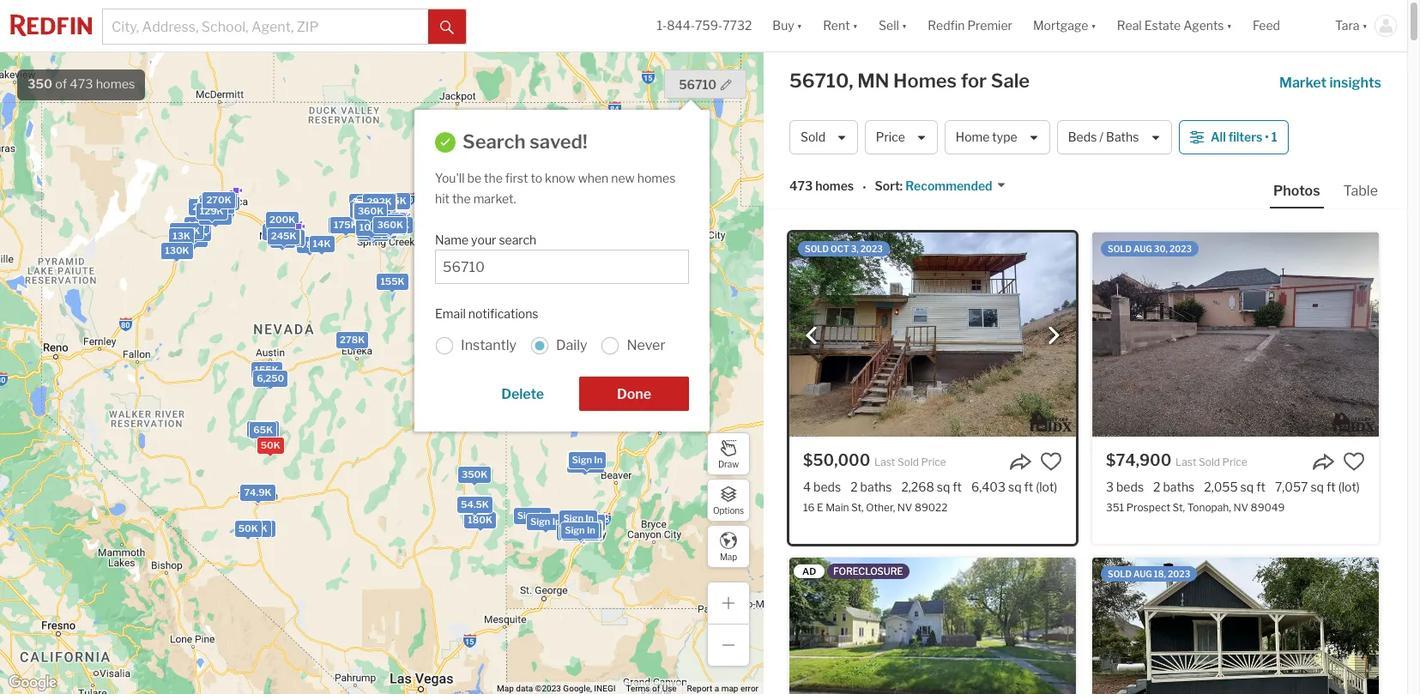 Task type: locate. For each thing, give the bounding box(es) containing it.
aug left 18,
[[1134, 569, 1153, 579]]

3 ft from the left
[[1257, 480, 1266, 494]]

409k
[[357, 211, 384, 223]]

homes inside the "473 homes •"
[[816, 179, 854, 193]]

greater las vegas association of realtors (glvar) image
[[1031, 412, 1072, 431], [1334, 412, 1375, 431]]

2 baths up 16 e main st, other, nv 89022
[[851, 480, 892, 494]]

2 ft from the left
[[1024, 480, 1034, 494]]

nv right other,
[[898, 501, 913, 514]]

2 2 baths from the left
[[1154, 480, 1195, 494]]

478k
[[377, 215, 402, 227]]

4 ▾ from the left
[[1091, 18, 1097, 33]]

• left sort
[[863, 180, 866, 195]]

sign in
[[572, 454, 603, 466], [572, 454, 603, 466], [572, 454, 603, 466], [570, 458, 601, 470], [517, 510, 548, 522], [563, 512, 594, 524], [563, 513, 593, 525], [565, 515, 596, 527], [565, 515, 595, 527], [530, 516, 561, 528], [566, 516, 597, 528], [568, 517, 599, 529], [571, 517, 601, 529], [568, 520, 599, 532], [566, 520, 597, 532], [569, 521, 599, 533], [564, 522, 595, 534], [569, 522, 599, 534], [567, 523, 598, 535], [568, 523, 599, 535], [567, 524, 598, 536], [567, 524, 598, 536], [569, 524, 599, 536], [567, 524, 598, 536], [563, 525, 593, 537], [565, 525, 595, 537], [563, 525, 593, 537], [569, 525, 599, 537], [563, 525, 593, 537], [565, 526, 596, 538], [569, 526, 599, 538], [567, 526, 598, 538], [569, 526, 599, 538], [566, 526, 596, 538], [560, 526, 591, 538], [566, 526, 596, 538], [568, 527, 599, 539], [566, 527, 596, 539], [567, 527, 598, 539]]

1 vertical spatial 245k
[[271, 230, 297, 242]]

market
[[1280, 75, 1327, 91]]

1 vertical spatial aug
[[1134, 569, 1153, 579]]

2023 right 18,
[[1168, 569, 1191, 579]]

3 ▾ from the left
[[902, 18, 908, 33]]

4 ft from the left
[[1327, 480, 1336, 494]]

1 (lot) from the left
[[1036, 480, 1058, 494]]

266k
[[358, 205, 384, 217]]

sell ▾ button
[[869, 0, 918, 51]]

140k
[[333, 219, 358, 231]]

265k
[[368, 208, 393, 220], [368, 209, 393, 221]]

1 aug from the top
[[1134, 244, 1153, 254]]

the right hit
[[452, 191, 471, 206]]

2 horizontal spatial sold
[[1199, 456, 1221, 469]]

2 greater las vegas association of realtors (glvar) image from the left
[[1334, 412, 1375, 431]]

6,403 sq ft (lot)
[[972, 480, 1058, 494]]

1 horizontal spatial 15k
[[274, 233, 291, 245]]

2 horizontal spatial 60k
[[466, 498, 486, 510]]

1 horizontal spatial 78k
[[301, 239, 320, 251]]

favorite button checkbox up 6,403 sq ft (lot)
[[1040, 451, 1063, 473]]

sold left 18,
[[1108, 569, 1132, 579]]

price
[[876, 130, 905, 145], [921, 456, 947, 469], [1223, 456, 1248, 469]]

sold left 30,
[[1108, 244, 1132, 254]]

350 of 473 homes
[[27, 76, 135, 92]]

391k
[[361, 227, 385, 239]]

0 vertical spatial the
[[484, 170, 503, 185]]

price up sort :
[[876, 130, 905, 145]]

0 vertical spatial 473
[[70, 76, 93, 92]]

285k
[[362, 203, 387, 215]]

beds right 3
[[1117, 480, 1144, 494]]

0 horizontal spatial 390k
[[204, 195, 231, 207]]

st, right main
[[852, 501, 864, 514]]

baths
[[1106, 130, 1139, 145]]

2 ▾ from the left
[[853, 18, 858, 33]]

315k
[[360, 206, 384, 218], [359, 207, 383, 219], [372, 215, 396, 227], [372, 216, 397, 228]]

sell ▾
[[879, 18, 908, 33]]

favorite button image
[[1343, 451, 1366, 473]]

370k
[[358, 206, 383, 218]]

sold left the "oct"
[[805, 244, 829, 254]]

draw button
[[707, 433, 750, 476]]

to
[[531, 170, 542, 185]]

2 last from the left
[[1176, 456, 1197, 469]]

City, Address, School, Agent, ZIP search field
[[103, 9, 428, 44]]

0 vertical spatial 245k
[[359, 207, 384, 219]]

beds right "4"
[[814, 480, 841, 494]]

▾ right tara
[[1363, 18, 1368, 33]]

sq right the 2,055
[[1241, 480, 1254, 494]]

330k
[[373, 216, 399, 228]]

▾ right mortgage
[[1091, 18, 1097, 33]]

340k
[[202, 196, 228, 209], [358, 206, 384, 218], [367, 208, 393, 220], [371, 215, 397, 227], [373, 216, 399, 228], [374, 216, 400, 228], [375, 219, 401, 231]]

425k
[[208, 194, 233, 206], [359, 205, 385, 217]]

▾ right buy
[[797, 18, 803, 33]]

2 baths from the left
[[1163, 480, 1195, 494]]

last up 351 prospect st, tonopah, nv 89049
[[1176, 456, 1197, 469]]

1 vertical spatial map
[[497, 684, 514, 694]]

0 vertical spatial 85k
[[370, 209, 390, 221]]

0 horizontal spatial last
[[875, 456, 896, 469]]

408k
[[359, 205, 385, 217]]

1 horizontal spatial •
[[1265, 130, 1269, 145]]

map left data
[[497, 684, 514, 694]]

2 beds from the left
[[1117, 480, 1144, 494]]

2,268 sq ft
[[902, 480, 962, 494]]

ft up 89049
[[1257, 480, 1266, 494]]

0 horizontal spatial favorite button checkbox
[[1040, 451, 1063, 473]]

▾ right sell
[[902, 18, 908, 33]]

2 baths up 351 prospect st, tonopah, nv 89049
[[1154, 480, 1195, 494]]

1 horizontal spatial price
[[921, 456, 947, 469]]

2023 right 30,
[[1170, 244, 1192, 254]]

2 for $50,000
[[851, 480, 858, 494]]

1 horizontal spatial last
[[1176, 456, 1197, 469]]

price up 2,268 sq ft
[[921, 456, 947, 469]]

0 horizontal spatial map
[[497, 684, 514, 694]]

62k
[[467, 498, 486, 510]]

1 vertical spatial 160k
[[437, 354, 462, 366]]

234k
[[203, 198, 228, 210]]

submit search image
[[440, 20, 454, 34]]

©2023
[[535, 684, 561, 694]]

1 horizontal spatial homes
[[637, 170, 676, 185]]

0 vertical spatial 27k
[[362, 202, 380, 214]]

you'll be the first to know when new homes hit the market.
[[435, 170, 676, 206]]

▾ right agents on the right top of the page
[[1227, 18, 1233, 33]]

table
[[1344, 183, 1378, 199]]

1-844-759-7732 link
[[657, 18, 752, 33]]

sold for sold aug 30, 2023
[[1108, 244, 1132, 254]]

2 up 16 e main st, other, nv 89022
[[851, 480, 858, 494]]

1 sq from the left
[[937, 480, 950, 494]]

171k
[[335, 219, 357, 231]]

1 horizontal spatial 2
[[851, 480, 858, 494]]

1 vertical spatial 399k
[[374, 216, 400, 228]]

beds for $50,000
[[814, 480, 841, 494]]

3,667
[[359, 207, 386, 219], [359, 207, 386, 219]]

ft right 6,403
[[1024, 480, 1034, 494]]

units
[[201, 201, 224, 213]]

190k
[[382, 217, 407, 229]]

513k
[[359, 209, 383, 221]]

last sold price up '2,268'
[[875, 456, 947, 469]]

1 vertical spatial 235k
[[203, 211, 228, 223]]

homes right 350
[[96, 76, 135, 92]]

645k
[[377, 215, 403, 227]]

473 right 350
[[70, 76, 93, 92]]

next button image
[[1045, 327, 1063, 344]]

table button
[[1340, 182, 1382, 207]]

2 aug from the top
[[1134, 569, 1153, 579]]

of right 350
[[55, 76, 67, 92]]

mortgage ▾ button
[[1023, 0, 1107, 51]]

1 horizontal spatial baths
[[1163, 480, 1195, 494]]

0 horizontal spatial beds
[[814, 480, 841, 494]]

0 horizontal spatial the
[[452, 191, 471, 206]]

2 favorite button checkbox from the left
[[1343, 451, 1366, 473]]

the right be
[[484, 170, 503, 185]]

1 ft from the left
[[953, 480, 962, 494]]

326k
[[362, 203, 387, 215]]

last sold price up the 2,055
[[1176, 456, 1248, 469]]

aug for 18,
[[1134, 569, 1153, 579]]

6 ▾ from the left
[[1363, 18, 1368, 33]]

1 2 baths from the left
[[851, 480, 892, 494]]

(lot) down favorite button image
[[1339, 480, 1360, 494]]

homes down sold button at top
[[816, 179, 854, 193]]

2 (lot) from the left
[[1339, 480, 1360, 494]]

st, left tonopah,
[[1173, 501, 1185, 514]]

526k
[[374, 215, 400, 227]]

0 horizontal spatial 85k
[[370, 209, 390, 221]]

of for 350
[[55, 76, 67, 92]]

0 vertical spatial 355k
[[204, 197, 230, 209]]

▾ for rent ▾
[[853, 18, 858, 33]]

145k
[[251, 423, 275, 435]]

1 horizontal spatial greater las vegas association of realtors (glvar) image
[[1334, 412, 1375, 431]]

photo of 16 e main st, other, nv 89022 image
[[790, 233, 1076, 437]]

baths up 16 e main st, other, nv 89022
[[861, 480, 892, 494]]

4 sq from the left
[[1311, 480, 1324, 494]]

name your search. required field. element
[[435, 224, 681, 249]]

28k
[[376, 217, 396, 229]]

(lot) down favorite button icon
[[1036, 480, 1058, 494]]

sold up the 2,055
[[1199, 456, 1221, 469]]

2 inside map region
[[193, 201, 199, 213]]

sq for 2,055
[[1241, 480, 1254, 494]]

options
[[713, 505, 744, 515]]

data
[[516, 684, 533, 694]]

price inside button
[[876, 130, 905, 145]]

10k
[[188, 219, 206, 231]]

greater las vegas association of realtors (glvar) image up favorite button icon
[[1031, 412, 1072, 431]]

of left use
[[652, 684, 660, 694]]

0 vertical spatial 292k
[[367, 195, 392, 207]]

homes right new
[[637, 170, 676, 185]]

89022
[[915, 501, 948, 514]]

498k
[[205, 204, 231, 216]]

ft left 6,403
[[953, 480, 962, 494]]

sq right 7,057
[[1311, 480, 1324, 494]]

2023 right 3,
[[861, 244, 883, 254]]

45k
[[381, 218, 401, 230]]

473
[[70, 76, 93, 92], [790, 179, 813, 193]]

3 beds
[[1106, 480, 1144, 494]]

2 for $74,900
[[1154, 480, 1161, 494]]

▾ right rent
[[853, 18, 858, 33]]

2 500k from the left
[[357, 205, 384, 217]]

1 horizontal spatial map
[[720, 551, 737, 562]]

37.5k
[[379, 195, 407, 207]]

1 vertical spatial 355k
[[271, 232, 297, 244]]

0 horizontal spatial st,
[[852, 501, 864, 514]]

sold aug 30, 2023
[[1108, 244, 1192, 254]]

price up 2,055 sq ft at bottom
[[1223, 456, 1248, 469]]

of for terms
[[652, 684, 660, 694]]

0 vertical spatial of
[[55, 76, 67, 92]]

1 vertical spatial •
[[863, 180, 866, 195]]

2023 for sold aug 30, 2023
[[1170, 244, 1192, 254]]

473 down sold button at top
[[790, 179, 813, 193]]

65k
[[253, 424, 273, 436]]

1 horizontal spatial beds
[[1117, 480, 1144, 494]]

• inside "all filters • 1" button
[[1265, 130, 1269, 145]]

nv down 2,055 sq ft at bottom
[[1234, 501, 1249, 514]]

2 left 86k
[[193, 201, 199, 213]]

2023 for sold aug 18, 2023
[[1168, 569, 1191, 579]]

2 sq from the left
[[1008, 480, 1022, 494]]

352k
[[361, 206, 387, 218]]

380k
[[356, 206, 382, 218], [375, 215, 401, 227]]

1 horizontal spatial last sold price
[[1176, 456, 1248, 469]]

rent ▾
[[823, 18, 858, 33]]

0 horizontal spatial 355k
[[204, 197, 230, 209]]

hit
[[435, 191, 450, 206]]

2 baths for $74,900
[[1154, 480, 1195, 494]]

4 beds
[[803, 480, 841, 494]]

favorite button checkbox up the 7,057 sq ft (lot)
[[1343, 451, 1366, 473]]

40k
[[207, 197, 227, 209]]

2 up prospect
[[1154, 480, 1161, 494]]

0 horizontal spatial 425k
[[208, 194, 233, 206]]

favorite button checkbox for $74,900
[[1343, 451, 1366, 473]]

282k
[[367, 208, 393, 220]]

baths up 351 prospect st, tonopah, nv 89049
[[1163, 480, 1195, 494]]

▾ for buy ▾
[[797, 18, 803, 33]]

245k
[[359, 207, 384, 219], [271, 230, 297, 242]]

395k
[[207, 194, 233, 206], [205, 203, 231, 215], [357, 205, 383, 217], [359, 207, 384, 219], [369, 218, 395, 230]]

price button
[[865, 120, 938, 154]]

• inside the "473 homes •"
[[863, 180, 866, 195]]

1 last sold price from the left
[[875, 456, 947, 469]]

0 horizontal spatial sold
[[801, 130, 826, 145]]

rent
[[823, 18, 850, 33]]

46k
[[258, 372, 278, 384]]

ft for 6,403 sq ft (lot)
[[1024, 480, 1034, 494]]

1 horizontal spatial 85k
[[470, 514, 489, 526]]

208k
[[268, 226, 294, 238]]

1 vertical spatial 180k
[[468, 514, 493, 526]]

292k
[[367, 195, 392, 207], [374, 215, 399, 227]]

1 horizontal spatial 2 baths
[[1154, 480, 1195, 494]]

0 horizontal spatial (lot)
[[1036, 480, 1058, 494]]

1 horizontal spatial sold
[[898, 456, 919, 469]]

0 horizontal spatial 2 baths
[[851, 480, 892, 494]]

0 horizontal spatial 15k
[[203, 205, 221, 217]]

last sold price for $74,900
[[1176, 456, 1248, 469]]

be
[[467, 170, 482, 185]]

• for all filters • 1
[[1265, 130, 1269, 145]]

0 horizontal spatial •
[[863, 180, 866, 195]]

0 horizontal spatial price
[[876, 130, 905, 145]]

ft for 2,268 sq ft
[[953, 480, 962, 494]]

322k
[[202, 199, 227, 211]]

3 sq from the left
[[1241, 480, 1254, 494]]

1 horizontal spatial the
[[484, 170, 503, 185]]

1 baths from the left
[[861, 480, 892, 494]]

0 horizontal spatial last sold price
[[875, 456, 947, 469]]

▾ for mortgage ▾
[[1091, 18, 1097, 33]]

0 horizontal spatial 2
[[193, 201, 199, 213]]

aug left 30,
[[1134, 244, 1153, 254]]

sq
[[937, 480, 950, 494], [1008, 480, 1022, 494], [1241, 480, 1254, 494], [1311, 480, 1324, 494]]

know
[[545, 170, 576, 185]]

1 vertical spatial the
[[452, 191, 471, 206]]

2 horizontal spatial 2
[[1154, 480, 1161, 494]]

1 st, from the left
[[852, 501, 864, 514]]

2 horizontal spatial homes
[[816, 179, 854, 193]]

sold up '2,268'
[[898, 456, 919, 469]]

0 vertical spatial 78k
[[206, 204, 225, 216]]

beds
[[814, 480, 841, 494], [1117, 480, 1144, 494]]

1 horizontal spatial 120k
[[368, 209, 392, 221]]

1 horizontal spatial 355k
[[271, 232, 297, 244]]

report
[[687, 684, 713, 694]]

0 horizontal spatial 245k
[[271, 230, 297, 242]]

• for 473 homes •
[[863, 180, 866, 195]]

sq up 89022
[[937, 480, 950, 494]]

baths
[[861, 480, 892, 494], [1163, 480, 1195, 494]]

0 horizontal spatial of
[[55, 76, 67, 92]]

1 greater las vegas association of realtors (glvar) image from the left
[[1031, 412, 1072, 431]]

2 last sold price from the left
[[1176, 456, 1248, 469]]

sq right 6,403
[[1008, 480, 1022, 494]]

delete button
[[480, 376, 566, 411]]

750k
[[377, 219, 402, 231]]

410k
[[354, 203, 378, 215], [357, 206, 381, 218]]

0 vertical spatial aug
[[1134, 244, 1153, 254]]

map down options
[[720, 551, 737, 562]]

0 vertical spatial •
[[1265, 130, 1269, 145]]

321k
[[360, 207, 384, 219]]

search saved! dialog
[[415, 100, 710, 431]]

18,
[[1154, 569, 1166, 579]]

inegi
[[594, 684, 616, 694]]

1 beds from the left
[[814, 480, 841, 494]]

favorite button checkbox
[[1040, 451, 1063, 473], [1343, 451, 1366, 473]]

photos
[[1274, 183, 1321, 199]]

1 last from the left
[[875, 456, 896, 469]]

2 horizontal spatial price
[[1223, 456, 1248, 469]]

1 ▾ from the left
[[797, 18, 803, 33]]

sold up the "473 homes •"
[[801, 130, 826, 145]]

1 favorite button checkbox from the left
[[1040, 451, 1063, 473]]

0 horizontal spatial nv
[[898, 501, 913, 514]]

0 horizontal spatial baths
[[861, 480, 892, 494]]

• left 1
[[1265, 130, 1269, 145]]

greater las vegas association of realtors (glvar) image up favorite button image
[[1334, 412, 1375, 431]]

map inside map button
[[720, 551, 737, 562]]

sq for 2,268
[[937, 480, 950, 494]]

1 vertical spatial of
[[652, 684, 660, 694]]

280k
[[358, 205, 383, 217], [366, 208, 392, 220]]

ft right 7,057
[[1327, 480, 1336, 494]]

2023 for sold oct 3, 2023
[[861, 244, 883, 254]]

0 horizontal spatial 180k
[[368, 210, 393, 222]]

1 horizontal spatial st,
[[1173, 501, 1185, 514]]

350
[[27, 76, 53, 92]]

50k
[[261, 440, 280, 452], [238, 522, 258, 534], [248, 522, 268, 534]]

last up other,
[[875, 456, 896, 469]]

map for map
[[720, 551, 737, 562]]

sq for 6,403
[[1008, 480, 1022, 494]]

0 horizontal spatial 160k
[[385, 219, 409, 231]]

email notifications. required field. element
[[435, 297, 678, 323]]

0 horizontal spatial 235k
[[203, 211, 228, 223]]

0 horizontal spatial greater las vegas association of realtors (glvar) image
[[1031, 412, 1072, 431]]

sq for 7,057
[[1311, 480, 1324, 494]]

0 vertical spatial 399k
[[204, 198, 230, 210]]

1 vertical spatial 473
[[790, 179, 813, 193]]

1 horizontal spatial 235k
[[368, 195, 393, 207]]

/
[[1100, 130, 1104, 145]]

1 horizontal spatial of
[[652, 684, 660, 694]]

0 vertical spatial map
[[720, 551, 737, 562]]



Task type: describe. For each thing, give the bounding box(es) containing it.
homes
[[894, 70, 957, 92]]

318k
[[360, 206, 385, 218]]

sort :
[[875, 179, 903, 193]]

1 vertical spatial 15k
[[274, 233, 291, 245]]

0 vertical spatial 235k
[[368, 195, 393, 207]]

338k
[[361, 206, 387, 218]]

1 horizontal spatial 425k
[[359, 205, 385, 217]]

401k
[[358, 202, 383, 214]]

637k
[[361, 204, 386, 216]]

1-
[[657, 18, 667, 33]]

1 horizontal spatial 399k
[[374, 216, 400, 228]]

9,000
[[243, 522, 272, 534]]

344k
[[361, 206, 387, 218]]

tara ▾
[[1336, 18, 1368, 33]]

real estate agents ▾
[[1117, 18, 1233, 33]]

2,055
[[1204, 480, 1238, 494]]

delete
[[502, 386, 544, 402]]

1.20m
[[356, 205, 384, 217]]

▾ for tara ▾
[[1363, 18, 1368, 33]]

1 500k from the left
[[357, 205, 383, 217]]

428k
[[357, 205, 383, 217]]

1 horizontal spatial 27k
[[362, 202, 380, 214]]

16
[[803, 501, 815, 514]]

2 units
[[193, 201, 224, 213]]

210k
[[360, 206, 384, 218]]

favorite button checkbox for $50,000
[[1040, 451, 1063, 473]]

last sold price for $50,000
[[875, 456, 947, 469]]

Name your search text field
[[443, 259, 681, 275]]

2 22.5k from the left
[[204, 199, 231, 211]]

you'll
[[435, 170, 465, 185]]

0 horizontal spatial 78k
[[206, 204, 225, 216]]

6,403
[[972, 480, 1006, 494]]

16.5k
[[173, 225, 200, 237]]

553k
[[373, 219, 399, 231]]

2,268
[[902, 480, 934, 494]]

515k
[[357, 207, 381, 219]]

80k
[[439, 353, 459, 365]]

70k
[[438, 327, 457, 339]]

1 vertical spatial 27k
[[248, 522, 267, 534]]

ft for 7,057 sq ft (lot)
[[1327, 480, 1336, 494]]

473 inside the "473 homes •"
[[790, 179, 813, 193]]

sell
[[879, 18, 899, 33]]

0 vertical spatial 155k
[[369, 209, 393, 221]]

56710 button
[[665, 70, 747, 99]]

ft for 2,055 sq ft
[[1257, 480, 1266, 494]]

1 vertical spatial 155k
[[381, 276, 405, 288]]

1
[[1272, 130, 1278, 145]]

342k
[[359, 206, 385, 218]]

price for $74,900
[[1223, 456, 1248, 469]]

495k
[[374, 216, 400, 228]]

278k
[[340, 333, 365, 345]]

0 vertical spatial 180k
[[368, 210, 393, 222]]

1 horizontal spatial 180k
[[468, 514, 493, 526]]

name your search
[[435, 232, 537, 247]]

beds for $74,900
[[1117, 480, 1144, 494]]

sold inside button
[[801, 130, 826, 145]]

sold for sold aug 18, 2023
[[1108, 569, 1132, 579]]

sell ▾ button
[[879, 0, 908, 51]]

288k
[[202, 200, 227, 212]]

5 ▾ from the left
[[1227, 18, 1233, 33]]

(lot) for $74,900
[[1339, 480, 1360, 494]]

homes inside you'll be the first to know when new homes hit the market.
[[637, 170, 676, 185]]

1 349k from the left
[[372, 216, 398, 228]]

1 nv from the left
[[898, 501, 913, 514]]

map region
[[0, 0, 847, 694]]

1 vertical spatial 292k
[[374, 215, 399, 227]]

sold for $50,000
[[898, 456, 919, 469]]

map
[[722, 684, 739, 694]]

last for $50,000
[[875, 456, 896, 469]]

2 baths for $50,000
[[851, 480, 892, 494]]

real
[[1117, 18, 1142, 33]]

299k
[[372, 216, 398, 228]]

323k
[[204, 198, 230, 210]]

price for $50,000
[[921, 456, 947, 469]]

162k
[[362, 206, 386, 218]]

1 horizontal spatial 60k
[[381, 218, 401, 230]]

baths for $74,900
[[1163, 480, 1195, 494]]

308k
[[360, 205, 386, 217]]

347k
[[360, 224, 385, 236]]

403k
[[361, 206, 387, 218]]

sold for $74,900
[[1199, 456, 1221, 469]]

89049
[[1251, 501, 1285, 514]]

photo of 351 prospect st, tonopah, nv 89049 image
[[1093, 233, 1379, 437]]

1 vertical spatial 78k
[[301, 239, 320, 251]]

terms
[[626, 684, 650, 694]]

359k
[[357, 205, 383, 217]]

e
[[817, 501, 824, 514]]

map for map data ©2023 google, inegi
[[497, 684, 514, 694]]

125k
[[212, 196, 236, 208]]

terms of use
[[626, 684, 677, 694]]

last for $74,900
[[1176, 456, 1197, 469]]

1 vertical spatial 85k
[[470, 514, 489, 526]]

2 st, from the left
[[1173, 501, 1185, 514]]

0 vertical spatial 15k
[[203, 205, 221, 217]]

258k
[[367, 208, 392, 220]]

map button
[[707, 525, 750, 568]]

aug for 30,
[[1134, 244, 1153, 254]]

0 horizontal spatial homes
[[96, 76, 135, 92]]

0 horizontal spatial 60k
[[361, 222, 381, 234]]

buy ▾ button
[[773, 0, 803, 51]]

2,055 sq ft
[[1204, 480, 1266, 494]]

1 horizontal spatial 390k
[[362, 207, 388, 219]]

▾ for sell ▾
[[902, 18, 908, 33]]

previous button image
[[803, 327, 821, 344]]

:
[[900, 179, 903, 193]]

options button
[[707, 479, 750, 522]]

ad region
[[790, 558, 1076, 694]]

520k
[[377, 220, 403, 232]]

(lot) for $50,000
[[1036, 480, 1058, 494]]

800k
[[366, 224, 393, 236]]

0 horizontal spatial 473
[[70, 76, 93, 92]]

2 349k from the left
[[373, 216, 399, 228]]

295k
[[359, 205, 385, 217]]

490k
[[377, 221, 403, 233]]

1 horizontal spatial 245k
[[359, 207, 384, 219]]

use
[[662, 684, 677, 694]]

1 22.5k from the left
[[203, 199, 231, 211]]

2 vertical spatial 155k
[[255, 364, 279, 376]]

1 265k from the top
[[368, 208, 393, 220]]

a
[[715, 684, 719, 694]]

feed
[[1253, 18, 1281, 33]]

sold for sold oct 3, 2023
[[805, 244, 829, 254]]

google image
[[4, 672, 61, 694]]

error
[[741, 684, 759, 694]]

86k
[[202, 205, 222, 217]]

2 265k from the top
[[368, 209, 393, 221]]

283k
[[362, 206, 388, 218]]

home type button
[[945, 120, 1050, 154]]

200k
[[269, 214, 296, 226]]

0 horizontal spatial 135k
[[334, 219, 358, 231]]

0 horizontal spatial 120k
[[203, 197, 227, 209]]

email
[[435, 306, 466, 321]]

1 horizontal spatial 135k
[[368, 209, 392, 221]]

name
[[435, 232, 469, 247]]

2 nv from the left
[[1234, 501, 1249, 514]]

all filters • 1
[[1211, 130, 1278, 145]]

0 horizontal spatial 399k
[[204, 198, 230, 210]]

insights
[[1330, 75, 1382, 91]]

1 horizontal spatial 160k
[[437, 354, 462, 366]]

recommended
[[906, 179, 993, 193]]

130k
[[165, 244, 189, 256]]

beds / baths
[[1068, 130, 1139, 145]]

0 vertical spatial 160k
[[385, 219, 409, 231]]

baths for $50,000
[[861, 480, 892, 494]]

buy ▾ button
[[762, 0, 813, 51]]

photo of 441 florence ave, tonopah, nv 89049 image
[[1093, 558, 1379, 694]]

334k
[[362, 207, 388, 219]]

tara
[[1336, 18, 1360, 33]]

110k
[[362, 205, 385, 217]]

377k
[[362, 206, 387, 218]]

search
[[499, 232, 537, 247]]

favorite button image
[[1040, 451, 1063, 473]]

7732
[[723, 18, 752, 33]]



Task type: vqa. For each thing, say whether or not it's contained in the screenshot.
300K
yes



